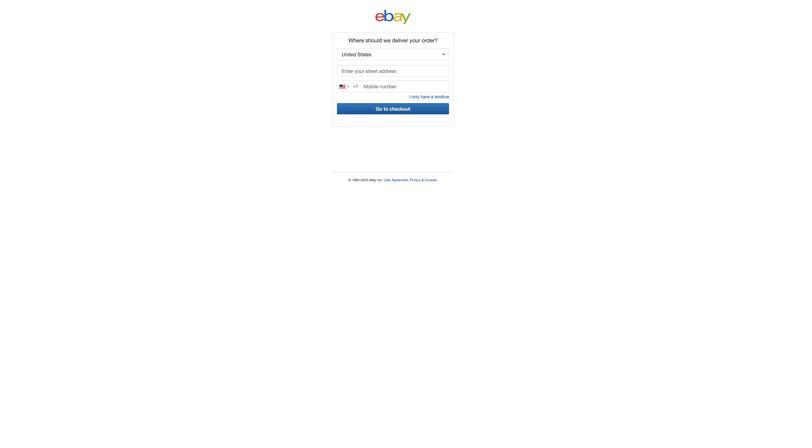 Task type: vqa. For each thing, say whether or not it's contained in the screenshot.
Albania +355
no



Task type: describe. For each thing, give the bounding box(es) containing it.
1995-
[[352, 178, 361, 182]]

i
[[410, 95, 411, 99]]

agreement
[[392, 178, 408, 182]]

we
[[384, 37, 391, 44]]

.
[[437, 178, 438, 182]]

should
[[366, 37, 382, 44]]

your
[[410, 37, 421, 44]]

landline
[[435, 95, 449, 99]]

+1
[[353, 84, 358, 89]]

Enter your street address text field
[[337, 65, 449, 77]]

i only have a landline
[[410, 95, 449, 99]]

ebay
[[369, 178, 377, 182]]

© 1995-2023 ebay inc. user agreement , privacy & cookies .
[[349, 178, 438, 182]]

inc.
[[378, 178, 383, 182]]

privacy link
[[410, 178, 421, 182]]

have
[[421, 95, 430, 99]]

where should we deliver your order?
[[349, 37, 438, 44]]



Task type: locate. For each thing, give the bounding box(es) containing it.
user agreement link
[[384, 178, 408, 182]]

user
[[384, 178, 391, 182]]

where
[[349, 37, 364, 44]]

Mobile number telephone field
[[337, 81, 449, 92]]

,
[[408, 178, 409, 182]]

order?
[[422, 37, 438, 44]]

deliver
[[392, 37, 408, 44]]

None submit
[[337, 103, 449, 115]]

&
[[422, 178, 424, 182]]

privacy
[[410, 178, 421, 182]]

2023
[[361, 178, 368, 182]]

application
[[337, 65, 449, 81]]

only
[[412, 95, 420, 99]]

cookies
[[425, 178, 437, 182]]

©
[[349, 178, 351, 182]]

cookies link
[[425, 178, 437, 182]]

i only have a landline button
[[410, 95, 449, 99]]

a
[[431, 95, 434, 99]]



